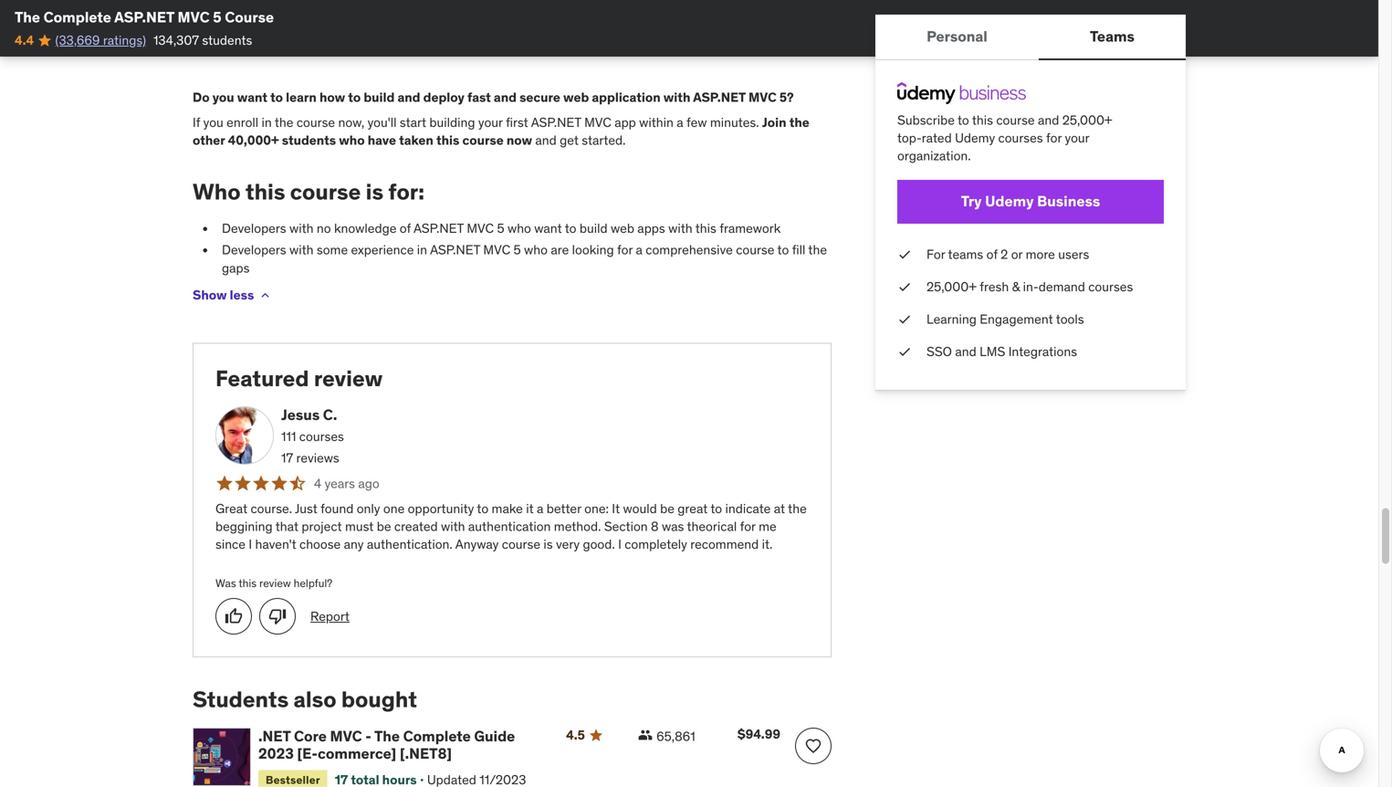 Task type: locate. For each thing, give the bounding box(es) containing it.
1 horizontal spatial your
[[1065, 130, 1090, 146]]

web up asp.net mvc app
[[563, 89, 589, 105]]

2 horizontal spatial for
[[1046, 130, 1062, 146]]

course inside great course. just found only one opportunity to make it a better one: it would be great to indicate at the beggining that project must be created with authentication method. section 8 was theorical for me since i haven't choose any authentication. anyway course is very good. i completely recommend it.
[[502, 536, 541, 553]]

1 vertical spatial want
[[534, 220, 562, 237]]

software
[[378, 0, 427, 1]]

your for for
[[1065, 130, 1090, 146]]

1 vertical spatial 25,000+
[[927, 278, 977, 295]]

-
[[365, 727, 372, 746]]

created
[[394, 518, 438, 535]]

be down one
[[377, 518, 391, 535]]

course inside developers with no knowledge of asp.net mvc 5 who want to build web apps with this framework developers with some experience in asp.net mvc 5 who are looking for a comprehensive course to fill the gaps
[[736, 242, 775, 258]]

your for building
[[478, 114, 503, 131]]

0 horizontal spatial your
[[478, 114, 503, 131]]

xsmall image right less
[[258, 288, 272, 303]]

project
[[302, 518, 342, 535]]

xsmall image for learning
[[898, 310, 912, 328]]

1 vertical spatial asp.net
[[414, 220, 464, 237]]

0 vertical spatial web
[[563, 89, 589, 105]]

complete
[[43, 8, 111, 26], [403, 727, 471, 746]]

your
[[478, 114, 503, 131], [1065, 130, 1090, 146]]

section
[[604, 518, 648, 535]]

courses up reviews
[[299, 428, 344, 445]]

the up 4.4
[[15, 8, 40, 26]]

1 horizontal spatial 5
[[497, 220, 505, 237]]

0 vertical spatial years
[[526, 0, 557, 1]]

udemy up organization.
[[955, 130, 995, 146]]

asp.net up ratings) on the top of page
[[114, 8, 174, 26]]

science up teaching.
[[465, 21, 510, 37]]

core
[[294, 727, 327, 746]]

with left some in the left of the page
[[289, 242, 314, 258]]

to down udemy business "image"
[[958, 112, 970, 128]]

theorical
[[687, 518, 737, 535]]

1 horizontal spatial complete
[[403, 727, 471, 746]]

review
[[314, 365, 383, 392], [259, 576, 291, 590]]

that
[[276, 518, 299, 535]]

is left very
[[544, 536, 553, 553]]

courses down software
[[372, 3, 420, 19]]

show less
[[193, 287, 254, 303]]

1 horizontal spatial build
[[580, 220, 608, 237]]

helpful?
[[294, 576, 333, 590]]

17 down 111
[[281, 450, 293, 466]]

1 horizontal spatial years
[[526, 0, 557, 1]]

0 horizontal spatial the
[[15, 8, 40, 26]]

xsmall image inside show less button
[[258, 288, 272, 303]]

it
[[612, 500, 620, 517]]

started.
[[582, 132, 626, 149]]

just
[[295, 500, 318, 517]]

i down section
[[618, 536, 622, 553]]

for down the indicate
[[740, 518, 756, 535]]

and up start
[[398, 89, 420, 105]]

1 horizontal spatial students
[[282, 132, 336, 149]]

0 vertical spatial review
[[314, 365, 383, 392]]

he right .
[[726, 3, 743, 19]]

1 vertical spatial build
[[580, 220, 608, 237]]

years up software on the top of the page
[[526, 0, 557, 1]]

courses up try udemy business
[[999, 130, 1043, 146]]

to left make
[[477, 500, 489, 517]]

be up was
[[660, 500, 675, 517]]

to left fill
[[778, 242, 789, 258]]

for
[[927, 246, 945, 262]]

found
[[321, 500, 354, 517]]

0 horizontal spatial build
[[364, 89, 395, 105]]

is up systems
[[355, 0, 365, 1]]

2 vertical spatial for
[[740, 518, 756, 535]]

the right -
[[374, 727, 400, 746]]

students down .
[[678, 21, 729, 37]]

course down if you enroll in the course now, you'll start building your first asp.net mvc app within a few minutes.
[[462, 132, 504, 149]]

this up comprehensive
[[696, 220, 717, 237]]

0 vertical spatial for
[[1046, 130, 1062, 146]]

course
[[997, 112, 1035, 128], [297, 114, 335, 131], [462, 132, 504, 149], [290, 178, 361, 205], [736, 242, 775, 258], [502, 536, 541, 553]]

build inside developers with no knowledge of asp.net mvc 5 who want to build web apps with this framework developers with some experience in asp.net mvc 5 who are looking for a comprehensive course to fill the gaps
[[580, 220, 608, 237]]

17 up the . he has a master of science in network systems and bachelor of science in software engineering. his students describe him as passionate, pragmatic and motivational in his teaching.
[[511, 0, 523, 1]]

asp.net right experience
[[430, 242, 480, 258]]

to left learn
[[270, 89, 283, 105]]

the inside .net core mvc - the complete guide 2023 [e-commerce] [.net8]
[[374, 727, 400, 746]]

your inside the subscribe to this course and 25,000+ top‑rated udemy courses for your organization.
[[1065, 130, 1090, 146]]

0 vertical spatial udemy
[[955, 130, 995, 146]]

0 horizontal spatial for
[[617, 242, 633, 258]]

science
[[207, 21, 252, 37], [465, 21, 510, 37]]

17 inside mosh (moshfegh) hamedani is a software engineer with 17 years of professional experience. he is the author of
[[511, 0, 523, 1]]

fresh
[[980, 278, 1009, 295]]

1 horizontal spatial 25,000+
[[1063, 112, 1113, 128]]

the right join
[[790, 114, 810, 131]]

few
[[687, 114, 707, 131]]

1 horizontal spatial 17
[[511, 0, 523, 1]]

mosh (moshfegh) hamedani is a software engineer with 17 years of professional experience. he is the author of
[[193, 0, 806, 19]]

is left for:
[[366, 178, 384, 205]]

who this course is for:
[[193, 178, 425, 205]]

completely
[[625, 536, 687, 553]]

1 horizontal spatial be
[[660, 500, 675, 517]]

to up are
[[565, 220, 577, 237]]

teaching.
[[468, 39, 521, 55]]

0 vertical spatial complete
[[43, 8, 111, 26]]

with left the no
[[289, 220, 314, 237]]

1 horizontal spatial web
[[611, 220, 635, 237]]

1 i from the left
[[249, 536, 252, 553]]

the inside great course. just found only one opportunity to make it a better one: it would be great to indicate at the beggining that project must be created with authentication method. section 8 was theorical for me since i haven't choose any authentication. anyway course is very good. i completely recommend it.
[[788, 500, 807, 517]]

a
[[368, 0, 375, 1], [769, 3, 776, 19], [636, 242, 643, 258], [537, 500, 544, 517]]

xsmall image down xsmall image
[[898, 310, 912, 328]]

web
[[563, 89, 589, 105], [611, 220, 635, 237]]

do
[[193, 89, 210, 105]]

xsmall image for for
[[898, 245, 912, 263]]

build up you'll
[[364, 89, 395, 105]]

make
[[492, 500, 523, 517]]

complete inside .net core mvc - the complete guide 2023 [e-commerce] [.net8]
[[403, 727, 471, 746]]

i down beggining
[[249, 536, 252, 553]]

has
[[746, 3, 766, 19]]

in
[[255, 21, 266, 37], [513, 21, 524, 37], [436, 39, 446, 55], [262, 114, 272, 131], [417, 242, 427, 258]]

2 horizontal spatial students
[[678, 21, 729, 37]]

a down apps
[[636, 242, 643, 258]]

the up has
[[747, 0, 766, 1]]

for right 'looking'
[[617, 242, 633, 258]]

1 vertical spatial for
[[617, 242, 633, 258]]

students down learn
[[282, 132, 336, 149]]

in-
[[1023, 278, 1039, 295]]

you right if at the top left
[[203, 114, 224, 131]]

must
[[345, 518, 374, 535]]

1 vertical spatial complete
[[403, 727, 471, 746]]

try udemy business link
[[898, 180, 1164, 224]]

xsmall image for sso
[[898, 343, 912, 361]]

he inside the . he has a master of science in network systems and bachelor of science in software engineering. his students describe him as passionate, pragmatic and motivational in his teaching.
[[726, 3, 743, 19]]

udemy right try
[[985, 192, 1034, 211]]

1 vertical spatial the
[[374, 727, 400, 746]]

how
[[320, 89, 345, 105]]

want up are
[[534, 220, 562, 237]]

students inside join the other 40,000+ students who have taken this course now
[[282, 132, 336, 149]]

review up mark as unhelpful image
[[259, 576, 291, 590]]

for teams of 2 or more users
[[927, 246, 1090, 262]]

this down building
[[436, 132, 460, 149]]

1 vertical spatial you
[[203, 114, 224, 131]]

in left 'his'
[[436, 39, 446, 55]]

and
[[372, 21, 394, 37], [338, 39, 359, 55], [398, 89, 420, 105], [494, 89, 517, 105], [1038, 112, 1060, 128], [535, 132, 557, 149], [955, 343, 977, 360]]

1 horizontal spatial want
[[534, 220, 562, 237]]

gaps
[[222, 260, 250, 276]]

1 vertical spatial years
[[325, 475, 355, 491]]

mark as unhelpful image
[[268, 607, 287, 626]]

0 horizontal spatial review
[[259, 576, 291, 590]]

who down now
[[508, 220, 531, 237]]

25,000+ up business
[[1063, 112, 1113, 128]]

for inside developers with no knowledge of asp.net mvc 5 who want to build web apps with this framework developers with some experience in asp.net mvc 5 who are looking for a comprehensive course to fill the gaps
[[617, 242, 633, 258]]

this right was
[[239, 576, 257, 590]]

0 horizontal spatial web
[[563, 89, 589, 105]]

science down several at the left top of the page
[[207, 21, 252, 37]]

you right do
[[213, 89, 234, 105]]

a right it
[[537, 500, 544, 517]]

he up .
[[716, 0, 732, 1]]

jesus
[[281, 406, 320, 424]]

this down udemy business "image"
[[972, 112, 993, 128]]

a inside the . he has a master of science in network systems and bachelor of science in software engineering. his students describe him as passionate, pragmatic and motivational in his teaching.
[[769, 3, 776, 19]]

asp.net down for:
[[414, 220, 464, 237]]

0 horizontal spatial i
[[249, 536, 252, 553]]

xsmall image left for
[[898, 245, 912, 263]]

to right how
[[348, 89, 361, 105]]

0 horizontal spatial 17
[[281, 450, 293, 466]]

experience.
[[647, 0, 713, 1]]

course down framework
[[736, 242, 775, 258]]

apps
[[638, 220, 665, 237]]

looking
[[572, 242, 614, 258]]

0 vertical spatial you
[[213, 89, 234, 105]]

courses inside jesus c. 111 courses 17 reviews
[[299, 428, 344, 445]]

a right has
[[769, 3, 776, 19]]

0 vertical spatial developers
[[222, 220, 286, 237]]

business
[[1037, 192, 1101, 211]]

bachelor
[[397, 21, 448, 37]]

asp.net mvc app
[[531, 114, 636, 131]]

and right 'sso'
[[955, 343, 977, 360]]

with down opportunity
[[441, 518, 465, 535]]

or
[[1011, 246, 1023, 262]]

this inside join the other 40,000+ students who have taken this course now
[[436, 132, 460, 149]]

engineer
[[430, 0, 481, 1]]

review up c.
[[314, 365, 383, 392]]

0 vertical spatial want
[[237, 89, 268, 105]]

want inside developers with no knowledge of asp.net mvc 5 who want to build web apps with this framework developers with some experience in asp.net mvc 5 who are looking for a comprehensive course to fill the gaps
[[534, 220, 562, 237]]

tab list
[[876, 15, 1186, 60]]

build up 'looking'
[[580, 220, 608, 237]]

several best selling udemy courses
[[207, 3, 420, 19]]

0 vertical spatial he
[[716, 0, 732, 1]]

sso
[[927, 343, 952, 360]]

xsmall image left 'sso'
[[898, 343, 912, 361]]

1 vertical spatial web
[[611, 220, 635, 237]]

minutes.
[[710, 114, 759, 131]]

2 science from the left
[[465, 21, 510, 37]]

in right experience
[[417, 242, 427, 258]]

show less button
[[193, 277, 272, 314]]

who left are
[[524, 242, 548, 258]]

for up business
[[1046, 130, 1062, 146]]

years
[[526, 0, 557, 1], [325, 475, 355, 491]]

0 vertical spatial 5
[[213, 8, 222, 26]]

0 vertical spatial who
[[339, 132, 365, 149]]

for
[[1046, 130, 1062, 146], [617, 242, 633, 258], [740, 518, 756, 535]]

0 vertical spatial 25,000+
[[1063, 112, 1113, 128]]

with inside mosh (moshfegh) hamedani is a software engineer with 17 years of professional experience. he is the author of
[[484, 0, 508, 1]]

web inside developers with no knowledge of asp.net mvc 5 who want to build web apps with this framework developers with some experience in asp.net mvc 5 who are looking for a comprehensive course to fill the gaps
[[611, 220, 635, 237]]

in down mosh (moshfegh) hamedani is a software engineer with 17 years of professional experience. he is the author of
[[513, 21, 524, 37]]

0 horizontal spatial years
[[325, 475, 355, 491]]

to up the theorical
[[711, 500, 722, 517]]

1 horizontal spatial for
[[740, 518, 756, 535]]

opportunity
[[408, 500, 474, 517]]

students down several at the left top of the page
[[202, 32, 252, 48]]

years right "4"
[[325, 475, 355, 491]]

who down now,
[[339, 132, 365, 149]]

your up business
[[1065, 130, 1090, 146]]

with up the . he has a master of science in network systems and bachelor of science in software engineering. his students describe him as passionate, pragmatic and motivational in his teaching.
[[484, 0, 508, 1]]

selling udemy
[[283, 3, 369, 19]]

describe
[[732, 21, 781, 37]]

your down do you want to learn how to build and deploy fast and secure web application with asp.net mvc 5? at the top of page
[[478, 114, 503, 131]]

17 inside jesus c. 111 courses 17 reviews
[[281, 450, 293, 466]]

one
[[383, 500, 405, 517]]

the
[[747, 0, 766, 1], [275, 114, 294, 131], [790, 114, 810, 131], [809, 242, 827, 258], [788, 500, 807, 517]]

0 horizontal spatial be
[[377, 518, 391, 535]]

1 vertical spatial he
[[726, 3, 743, 19]]

network
[[269, 21, 318, 37]]

1 horizontal spatial i
[[618, 536, 622, 553]]

want up enroll
[[237, 89, 268, 105]]

for inside the subscribe to this course and 25,000+ top‑rated udemy courses for your organization.
[[1046, 130, 1062, 146]]

who
[[339, 132, 365, 149], [508, 220, 531, 237], [524, 242, 548, 258]]

.
[[720, 3, 723, 19]]

1 vertical spatial 17
[[281, 450, 293, 466]]

course down authentication
[[502, 536, 541, 553]]

0 vertical spatial be
[[660, 500, 675, 517]]

first
[[506, 114, 528, 131]]

to
[[270, 89, 283, 105], [348, 89, 361, 105], [958, 112, 970, 128], [565, 220, 577, 237], [778, 242, 789, 258], [477, 500, 489, 517], [711, 500, 722, 517]]

good.
[[583, 536, 615, 553]]

1 vertical spatial be
[[377, 518, 391, 535]]

mvc
[[178, 8, 210, 26], [467, 220, 494, 237], [483, 242, 511, 258], [330, 727, 362, 746]]

5
[[213, 8, 222, 26], [497, 220, 505, 237], [514, 242, 521, 258]]

4.4
[[15, 32, 34, 48]]

1 vertical spatial developers
[[222, 242, 286, 258]]

building
[[430, 114, 475, 131]]

25,000+ inside the subscribe to this course and 25,000+ top‑rated udemy courses for your organization.
[[1063, 112, 1113, 128]]

1 horizontal spatial the
[[374, 727, 400, 746]]

the right fill
[[809, 242, 827, 258]]

web left apps
[[611, 220, 635, 237]]

xsmall image
[[898, 245, 912, 263], [258, 288, 272, 303], [898, 310, 912, 328], [898, 343, 912, 361], [638, 728, 653, 742]]

complete left guide at the left bottom of page
[[403, 727, 471, 746]]

a left software
[[368, 0, 375, 1]]

very
[[556, 536, 580, 553]]

this right who
[[246, 178, 285, 205]]

25,000+ up learning
[[927, 278, 977, 295]]

course down udemy business "image"
[[997, 112, 1035, 128]]

developers with no knowledge of asp.net mvc 5 who want to build web apps with this framework developers with some experience in asp.net mvc 5 who are looking for a comprehensive course to fill the gaps
[[222, 220, 827, 276]]

i
[[249, 536, 252, 553], [618, 536, 622, 553]]

2 vertical spatial who
[[524, 242, 548, 258]]

the right at
[[788, 500, 807, 517]]

udemy business image
[[898, 82, 1026, 104]]

students also bought
[[193, 686, 417, 713]]

join the other 40,000+ students who have taken this course now
[[193, 114, 810, 149]]

report button
[[310, 608, 350, 625]]

complete up '(33,669'
[[43, 8, 111, 26]]

udemy inside the subscribe to this course and 25,000+ top‑rated udemy courses for your organization.
[[955, 130, 995, 146]]

choose
[[300, 536, 341, 553]]

knowledge
[[334, 220, 397, 237]]

1 horizontal spatial science
[[465, 21, 510, 37]]

this inside the subscribe to this course and 25,000+ top‑rated udemy courses for your organization.
[[972, 112, 993, 128]]

0 horizontal spatial science
[[207, 21, 252, 37]]

2 vertical spatial 5
[[514, 242, 521, 258]]

was
[[662, 518, 684, 535]]

2 developers from the top
[[222, 242, 286, 258]]

0 vertical spatial 17
[[511, 0, 523, 1]]



Task type: vqa. For each thing, say whether or not it's contained in the screenshot.
an
no



Task type: describe. For each thing, give the bounding box(es) containing it.
users
[[1059, 246, 1090, 262]]

engineering. his
[[581, 21, 675, 37]]

for:
[[388, 178, 425, 205]]

some
[[317, 242, 348, 258]]

you'll
[[368, 114, 397, 131]]

teams
[[1090, 27, 1135, 46]]

in right enroll
[[262, 114, 272, 131]]

to inside the subscribe to this course and 25,000+ top‑rated udemy courses for your organization.
[[958, 112, 970, 128]]

indicate
[[726, 500, 771, 517]]

1 vertical spatial review
[[259, 576, 291, 590]]

one:
[[585, 500, 609, 517]]

subscribe to this course and 25,000+ top‑rated udemy courses for your organization.
[[898, 112, 1113, 164]]

1 horizontal spatial review
[[314, 365, 383, 392]]

haven't
[[255, 536, 296, 553]]

try
[[961, 192, 982, 211]]

4
[[314, 475, 322, 491]]

0 horizontal spatial students
[[202, 32, 252, 48]]

1 vertical spatial udemy
[[985, 192, 1034, 211]]

25,000+ fresh & in-demand courses
[[927, 278, 1133, 295]]

course down learn
[[297, 114, 335, 131]]

would
[[623, 500, 657, 517]]

course up the no
[[290, 178, 361, 205]]

organization.
[[898, 148, 971, 164]]

and down systems
[[338, 39, 359, 55]]

a inside great course. just found only one opportunity to make it a better one: it would be great to indicate at the beggining that project must be created with authentication method. section 8 was theorical for me since i haven't choose any authentication. anyway course is very good. i completely recommend it.
[[537, 500, 544, 517]]

join
[[762, 114, 787, 131]]

a inside mosh (moshfegh) hamedani is a software engineer with 17 years of professional experience. he is the author of
[[368, 0, 375, 1]]

you for if
[[203, 114, 224, 131]]

if you enroll in the course now, you'll start building your first asp.net mvc app within a few minutes.
[[193, 114, 762, 131]]

author
[[769, 0, 806, 1]]

he inside mosh (moshfegh) hamedani is a software engineer with 17 years of professional experience. he is the author of
[[716, 0, 732, 1]]

within a
[[639, 114, 684, 131]]

report
[[310, 608, 350, 624]]

0 vertical spatial asp.net
[[114, 8, 174, 26]]

subscribe
[[898, 112, 955, 128]]

65,861
[[657, 728, 696, 745]]

courses inside the subscribe to this course and 25,000+ top‑rated udemy courses for your organization.
[[999, 130, 1043, 146]]

the inside join the other 40,000+ students who have taken this course now
[[790, 114, 810, 131]]

years inside mosh (moshfegh) hamedani is a software engineer with 17 years of professional experience. he is the author of
[[526, 0, 557, 1]]

master
[[779, 3, 818, 19]]

learning
[[927, 311, 977, 327]]

xsmall image left 65,861
[[638, 728, 653, 742]]

as passionate,
[[193, 39, 274, 55]]

was this review helpful?
[[215, 576, 333, 590]]

secure
[[520, 89, 561, 105]]

(33,669
[[55, 32, 100, 48]]

teams
[[948, 246, 984, 262]]

of inside developers with no knowledge of asp.net mvc 5 who want to build web apps with this framework developers with some experience in asp.net mvc 5 who are looking for a comprehensive course to fill the gaps
[[400, 220, 411, 237]]

ratings)
[[103, 32, 146, 48]]

0 horizontal spatial 25,000+
[[927, 278, 977, 295]]

[e-
[[297, 744, 318, 763]]

1 science from the left
[[207, 21, 252, 37]]

fill
[[792, 242, 806, 258]]

5?
[[780, 89, 794, 105]]

courses right demand
[[1089, 278, 1133, 295]]

motivational
[[362, 39, 432, 55]]

in down best
[[255, 21, 266, 37]]

with up comprehensive
[[669, 220, 693, 237]]

learning engagement tools
[[927, 311, 1084, 327]]

commerce]
[[318, 744, 397, 763]]

framework
[[720, 220, 781, 237]]

is inside great course. just found only one opportunity to make it a better one: it would be great to indicate at the beggining that project must be created with authentication method. section 8 was theorical for me since i haven't choose any authentication. anyway course is very good. i completely recommend it.
[[544, 536, 553, 553]]

xsmall image
[[898, 278, 912, 296]]

and get started.
[[532, 132, 626, 149]]

bought
[[341, 686, 417, 713]]

tab list containing personal
[[876, 15, 1186, 60]]

0 horizontal spatial complete
[[43, 8, 111, 26]]

enroll
[[227, 114, 259, 131]]

him
[[784, 21, 805, 37]]

course inside join the other 40,000+ students who have taken this course now
[[462, 132, 504, 149]]

8
[[651, 518, 659, 535]]

the inside developers with no knowledge of asp.net mvc 5 who want to build web apps with this framework developers with some experience in asp.net mvc 5 who are looking for a comprehensive course to fill the gaps
[[809, 242, 827, 258]]

better
[[547, 500, 581, 517]]

0 horizontal spatial 5
[[213, 8, 222, 26]]

for inside great course. just found only one opportunity to make it a better one: it would be great to indicate at the beggining that project must be created with authentication method. section 8 was theorical for me since i haven't choose any authentication. anyway course is very good. i completely recommend it.
[[740, 518, 756, 535]]

0 vertical spatial build
[[364, 89, 395, 105]]

2 horizontal spatial 5
[[514, 242, 521, 258]]

personal
[[927, 27, 988, 46]]

are
[[551, 242, 569, 258]]

with inside great course. just found only one opportunity to make it a better one: it would be great to indicate at the beggining that project must be created with authentication method. section 8 was theorical for me since i haven't choose any authentication. anyway course is very good. i completely recommend it.
[[441, 518, 465, 535]]

1 developers from the top
[[222, 220, 286, 237]]

comprehensive
[[646, 242, 733, 258]]

and left get
[[535, 132, 557, 149]]

.net core mvc - the complete guide 2023 [e-commerce] [.net8]
[[258, 727, 515, 763]]

the down learn
[[275, 114, 294, 131]]

jesus c. 111 courses 17 reviews
[[281, 406, 344, 466]]

have
[[368, 132, 396, 149]]

is up describe
[[735, 0, 745, 1]]

fast
[[467, 89, 491, 105]]

and right fast
[[494, 89, 517, 105]]

1 vertical spatial 5
[[497, 220, 505, 237]]

who inside join the other 40,000+ students who have taken this course now
[[339, 132, 365, 149]]

several
[[207, 3, 250, 19]]

less
[[230, 287, 254, 303]]

this inside developers with no knowledge of asp.net mvc 5 who want to build web apps with this framework developers with some experience in asp.net mvc 5 who are looking for a comprehensive course to fill the gaps
[[696, 220, 717, 237]]

wishlist image
[[804, 737, 823, 755]]

guide
[[474, 727, 515, 746]]

start
[[400, 114, 426, 131]]

0 horizontal spatial want
[[237, 89, 268, 105]]

$94.99
[[738, 726, 781, 742]]

mvc inside .net core mvc - the complete guide 2023 [e-commerce] [.net8]
[[330, 727, 362, 746]]

no
[[317, 220, 331, 237]]

now,
[[338, 114, 365, 131]]

authentication.
[[367, 536, 453, 553]]

&
[[1012, 278, 1020, 295]]

0 vertical spatial the
[[15, 8, 40, 26]]

and up motivational
[[372, 21, 394, 37]]

2 i from the left
[[618, 536, 622, 553]]

and inside the subscribe to this course and 25,000+ top‑rated udemy courses for your organization.
[[1038, 112, 1060, 128]]

me
[[759, 518, 777, 535]]

2023
[[258, 744, 294, 763]]

in inside developers with no knowledge of asp.net mvc 5 who want to build web apps with this framework developers with some experience in asp.net mvc 5 who are looking for a comprehensive course to fill the gaps
[[417, 242, 427, 258]]

the complete asp.net mvc 5 course
[[15, 8, 274, 26]]

c.
[[323, 406, 337, 424]]

only
[[357, 500, 380, 517]]

asp.net mvc
[[693, 89, 777, 105]]

4 years ago
[[314, 475, 380, 491]]

top‑rated
[[898, 130, 952, 146]]

course
[[225, 8, 274, 26]]

hamedani
[[294, 0, 352, 1]]

the inside mosh (moshfegh) hamedani is a software engineer with 17 years of professional experience. he is the author of
[[747, 0, 766, 1]]

a inside developers with no knowledge of asp.net mvc 5 who want to build web apps with this framework developers with some experience in asp.net mvc 5 who are looking for a comprehensive course to fill the gaps
[[636, 242, 643, 258]]

mark as helpful image
[[225, 607, 243, 626]]

students inside the . he has a master of science in network systems and bachelor of science in software engineering. his students describe him as passionate, pragmatic and motivational in his teaching.
[[678, 21, 729, 37]]

professional
[[574, 0, 644, 1]]

experience
[[351, 242, 414, 258]]

course inside the subscribe to this course and 25,000+ top‑rated udemy courses for your organization.
[[997, 112, 1035, 128]]

who
[[193, 178, 241, 205]]

any
[[344, 536, 364, 553]]

1 vertical spatial who
[[508, 220, 531, 237]]

2 vertical spatial asp.net
[[430, 242, 480, 258]]

featured
[[215, 365, 309, 392]]

2
[[1001, 246, 1008, 262]]

course.
[[251, 500, 292, 517]]

you for do
[[213, 89, 234, 105]]

great course. just found only one opportunity to make it a better one: it would be great to indicate at the beggining that project must be created with authentication method. section 8 was theorical for me since i haven't choose any authentication. anyway course is very good. i completely recommend it.
[[215, 500, 807, 553]]

jesus contreras image
[[215, 406, 274, 465]]



